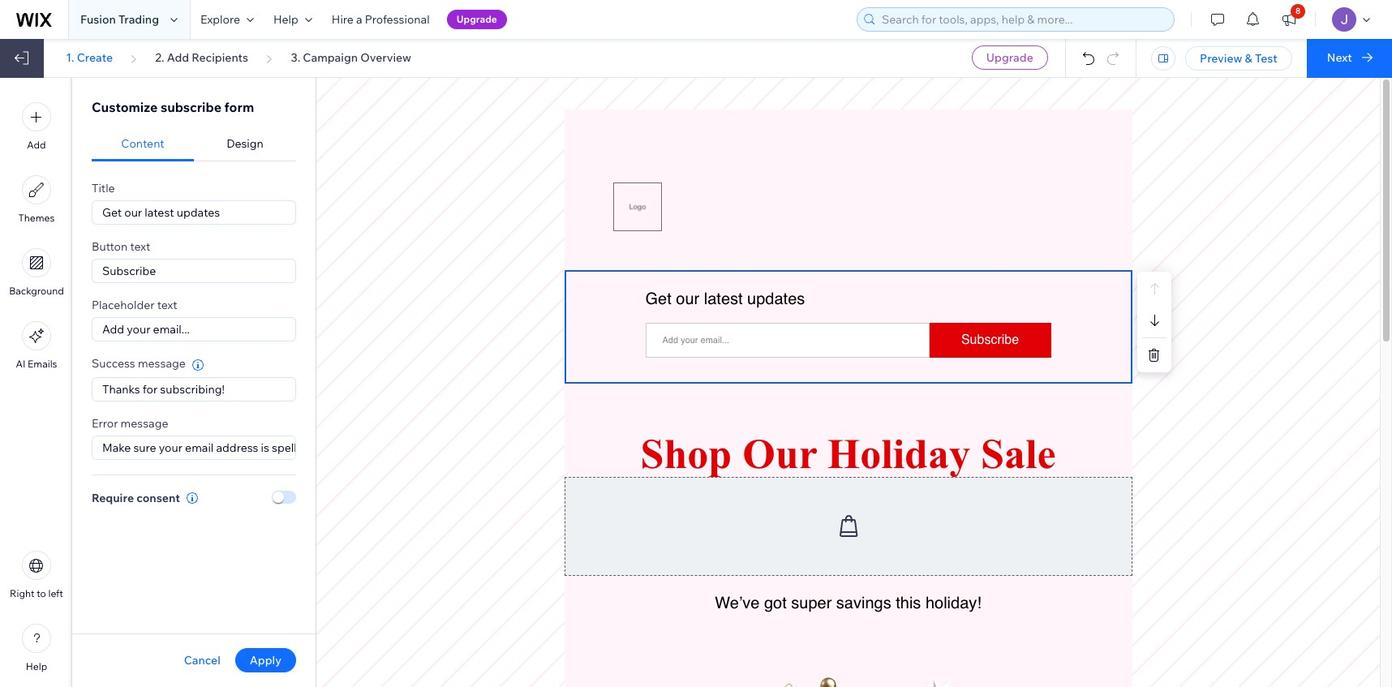Task type: vqa. For each thing, say whether or not it's contained in the screenshot.


Task type: describe. For each thing, give the bounding box(es) containing it.
2.
[[155, 50, 164, 65]]

ai emails
[[16, 358, 57, 370]]

3. campaign overview link
[[291, 50, 411, 65]]

to
[[37, 587, 46, 600]]

get our latest updates inside text field
[[102, 205, 220, 220]]

apply button
[[235, 648, 296, 673]]

email... for the "add your email..." link
[[701, 335, 730, 345]]

upgrade for the left upgrade button
[[457, 13, 497, 25]]

2. add recipients
[[155, 50, 248, 65]]

themes
[[18, 212, 55, 224]]

1 horizontal spatial get our latest updates
[[646, 290, 805, 308]]

1. create
[[66, 50, 113, 65]]

holiday!
[[926, 594, 982, 613]]

require consent
[[92, 491, 180, 506]]

email
[[185, 440, 214, 455]]

1. create link
[[66, 50, 113, 65]]

hire a professional
[[332, 12, 430, 27]]

test
[[1255, 51, 1278, 66]]

form
[[224, 99, 254, 115]]

email... for add your email... text field at the left top of the page
[[153, 322, 190, 337]]

0 vertical spatial help
[[273, 12, 298, 27]]

(e.g.,
[[503, 440, 528, 455]]

this
[[896, 594, 921, 613]]

content button
[[92, 127, 194, 161]]

subscribe inside "text field"
[[102, 264, 156, 278]]

right
[[435, 440, 460, 455]]

button text
[[92, 239, 150, 254]]

preview & test
[[1200, 51, 1278, 66]]

right
[[10, 587, 35, 600]]

title
[[92, 181, 115, 196]]

Thanks for subscribing! text field
[[92, 377, 296, 401]]

cancel button
[[184, 653, 221, 668]]

Get our latest updates text field
[[92, 200, 296, 225]]

in
[[402, 440, 412, 455]]

1 vertical spatial updates
[[747, 290, 805, 308]]

success message
[[92, 356, 186, 371]]

message for success message
[[138, 356, 186, 371]]

campaign
[[303, 50, 358, 65]]

emails
[[28, 358, 57, 370]]

thanks
[[102, 382, 140, 396]]

your for add your email... text field at the left top of the page
[[127, 322, 150, 337]]

example@email.com)
[[531, 440, 645, 455]]

thanks for subscribing!
[[102, 382, 225, 396]]

Make sure your email address is spelled correctly and it's in the right format. (e.g., example@email.com) text field
[[92, 435, 645, 460]]

cancel
[[184, 653, 221, 668]]

3. campaign overview
[[291, 50, 411, 65]]

background
[[9, 285, 64, 297]]

1 horizontal spatial get
[[646, 290, 672, 308]]

and
[[362, 440, 382, 455]]

explore
[[200, 12, 240, 27]]

hire
[[332, 12, 354, 27]]

Search for tools, apps, help & more... field
[[877, 8, 1169, 31]]

it's
[[385, 440, 400, 455]]

recipients
[[192, 50, 248, 65]]

customize
[[92, 99, 158, 115]]

placeholder
[[92, 298, 155, 312]]

hire a professional link
[[322, 0, 440, 39]]

apply
[[250, 653, 282, 668]]

is
[[261, 440, 269, 455]]

preview & test button
[[1186, 46, 1292, 71]]

next
[[1327, 50, 1353, 65]]

subscribing!
[[160, 382, 225, 396]]

left
[[48, 587, 63, 600]]

trading
[[118, 12, 159, 27]]

text for placeholder text
[[157, 298, 177, 312]]

right to left button
[[10, 551, 63, 600]]

subscribe
[[161, 99, 222, 115]]

Add your email... text field
[[92, 317, 296, 342]]

require
[[92, 491, 134, 506]]

our inside "get our latest updates" text field
[[124, 205, 142, 220]]

super
[[791, 594, 832, 613]]

text for button text
[[130, 239, 150, 254]]

we've got super savings this holiday!
[[715, 594, 982, 613]]

fusion
[[80, 12, 116, 27]]



Task type: locate. For each thing, give the bounding box(es) containing it.
button
[[92, 239, 128, 254]]

message up sure
[[121, 416, 168, 431]]

for
[[143, 382, 158, 396]]

0 vertical spatial updates
[[177, 205, 220, 220]]

1 vertical spatial subscribe
[[961, 333, 1019, 347]]

we've
[[715, 594, 760, 613]]

upgrade button
[[447, 10, 507, 29], [972, 45, 1048, 70]]

1 vertical spatial latest
[[704, 290, 743, 308]]

0 vertical spatial latest
[[145, 205, 174, 220]]

get up the "add your email..." link
[[646, 290, 672, 308]]

0 vertical spatial get
[[102, 205, 122, 220]]

error message
[[92, 416, 168, 431]]

0 vertical spatial subscribe
[[102, 264, 156, 278]]

0 horizontal spatial latest
[[145, 205, 174, 220]]

spelled
[[272, 440, 310, 455]]

1 vertical spatial upgrade button
[[972, 45, 1048, 70]]

1 vertical spatial help button
[[22, 624, 51, 673]]

0 vertical spatial message
[[138, 356, 186, 371]]

1 vertical spatial get
[[646, 290, 672, 308]]

ai emails button
[[16, 321, 57, 370]]

add
[[167, 50, 189, 65], [27, 139, 46, 151], [102, 322, 124, 337], [663, 335, 678, 345]]

our
[[124, 205, 142, 220], [676, 290, 700, 308]]

text up add your email... text field at the left top of the page
[[157, 298, 177, 312]]

upgrade
[[457, 13, 497, 25], [987, 50, 1034, 65]]

make
[[102, 440, 131, 455]]

0 horizontal spatial help button
[[22, 624, 51, 673]]

upgrade right professional
[[457, 13, 497, 25]]

your
[[127, 322, 150, 337], [681, 335, 698, 345], [159, 440, 183, 455]]

Subscribe text field
[[92, 259, 296, 283]]

0 horizontal spatial your
[[127, 322, 150, 337]]

2 horizontal spatial your
[[681, 335, 698, 345]]

add inside add your email... text field
[[102, 322, 124, 337]]

shop
[[641, 431, 732, 477]]

0 vertical spatial get our latest updates
[[102, 205, 220, 220]]

0 horizontal spatial help
[[26, 661, 47, 673]]

shop our holiday sale
[[641, 431, 1056, 477]]

upgrade button right professional
[[447, 10, 507, 29]]

1 horizontal spatial email...
[[701, 335, 730, 345]]

8
[[1296, 6, 1301, 16]]

sure
[[133, 440, 156, 455]]

consent
[[137, 491, 180, 506]]

add inside add button
[[27, 139, 46, 151]]

text right button
[[130, 239, 150, 254]]

0 horizontal spatial get
[[102, 205, 122, 220]]

1 horizontal spatial latest
[[704, 290, 743, 308]]

correctly
[[313, 440, 360, 455]]

a
[[356, 12, 362, 27]]

0 vertical spatial help button
[[264, 0, 322, 39]]

get down title
[[102, 205, 122, 220]]

0 vertical spatial upgrade
[[457, 13, 497, 25]]

0 horizontal spatial add your email...
[[102, 322, 190, 337]]

design button
[[194, 127, 296, 161]]

upgrade for upgrade button to the right
[[987, 50, 1034, 65]]

our up button text
[[124, 205, 142, 220]]

ai
[[16, 358, 25, 370]]

help down the right to left on the bottom of the page
[[26, 661, 47, 673]]

email... inside add your email... text field
[[153, 322, 190, 337]]

0 horizontal spatial get our latest updates
[[102, 205, 220, 220]]

tab list
[[92, 127, 296, 161]]

0 horizontal spatial email...
[[153, 322, 190, 337]]

content
[[121, 136, 164, 151]]

get inside "get our latest updates" text field
[[102, 205, 122, 220]]

add button
[[22, 102, 51, 151]]

get
[[102, 205, 122, 220], [646, 290, 672, 308]]

0 horizontal spatial upgrade button
[[447, 10, 507, 29]]

1 horizontal spatial upgrade button
[[972, 45, 1048, 70]]

help button down the right to left on the bottom of the page
[[22, 624, 51, 673]]

success
[[92, 356, 135, 371]]

1 vertical spatial text
[[157, 298, 177, 312]]

add your email... link
[[663, 335, 730, 345]]

latest
[[145, 205, 174, 220], [704, 290, 743, 308]]

1 horizontal spatial text
[[157, 298, 177, 312]]

latest up the "add your email..." link
[[704, 290, 743, 308]]

get our latest updates
[[102, 205, 220, 220], [646, 290, 805, 308]]

0 horizontal spatial subscribe
[[102, 264, 156, 278]]

add your email... inside text field
[[102, 322, 190, 337]]

design
[[227, 136, 264, 151]]

1 horizontal spatial updates
[[747, 290, 805, 308]]

got
[[764, 594, 787, 613]]

1 horizontal spatial help button
[[264, 0, 322, 39]]

upgrade button down search for tools, apps, help & more... field
[[972, 45, 1048, 70]]

3.
[[291, 50, 300, 65]]

preview
[[1200, 51, 1243, 66]]

message up thanks for subscribing!
[[138, 356, 186, 371]]

latest up button text
[[145, 205, 174, 220]]

0 vertical spatial upgrade button
[[447, 10, 507, 29]]

next button
[[1307, 39, 1392, 78]]

0 vertical spatial our
[[124, 205, 142, 220]]

message
[[138, 356, 186, 371], [121, 416, 168, 431]]

subscribe
[[102, 264, 156, 278], [961, 333, 1019, 347]]

professional
[[365, 12, 430, 27]]

get our latest updates up the "add your email..." link
[[646, 290, 805, 308]]

add your email...
[[102, 322, 190, 337], [663, 335, 730, 345]]

1 horizontal spatial our
[[676, 290, 700, 308]]

help up 3. on the left top of page
[[273, 12, 298, 27]]

our
[[743, 431, 817, 477]]

help button up 3. on the left top of page
[[264, 0, 322, 39]]

email...
[[153, 322, 190, 337], [701, 335, 730, 345]]

help button
[[264, 0, 322, 39], [22, 624, 51, 673]]

tab list containing content
[[92, 127, 296, 161]]

1 vertical spatial upgrade
[[987, 50, 1034, 65]]

holiday
[[827, 431, 971, 477]]

1 vertical spatial get our latest updates
[[646, 290, 805, 308]]

customize subscribe form
[[92, 99, 254, 115]]

0 horizontal spatial text
[[130, 239, 150, 254]]

0 horizontal spatial our
[[124, 205, 142, 220]]

get our latest updates up button text
[[102, 205, 220, 220]]

0 horizontal spatial upgrade
[[457, 13, 497, 25]]

0 vertical spatial text
[[130, 239, 150, 254]]

add your email... for the "add your email..." link
[[663, 335, 730, 345]]

background button
[[9, 248, 64, 297]]

1 vertical spatial message
[[121, 416, 168, 431]]

help
[[273, 12, 298, 27], [26, 661, 47, 673]]

1 horizontal spatial upgrade
[[987, 50, 1034, 65]]

&
[[1245, 51, 1253, 66]]

upgrade down search for tools, apps, help & more... field
[[987, 50, 1034, 65]]

make sure your email address is spelled correctly and it's in the right format. (e.g., example@email.com)
[[102, 440, 645, 455]]

1 horizontal spatial add your email...
[[663, 335, 730, 345]]

themes button
[[18, 175, 55, 224]]

sale
[[981, 431, 1056, 477]]

the
[[415, 440, 432, 455]]

1.
[[66, 50, 74, 65]]

1 horizontal spatial help
[[273, 12, 298, 27]]

format.
[[462, 440, 501, 455]]

message for error message
[[121, 416, 168, 431]]

address
[[216, 440, 258, 455]]

overview
[[360, 50, 411, 65]]

1 horizontal spatial your
[[159, 440, 183, 455]]

right to left
[[10, 587, 63, 600]]

create
[[77, 50, 113, 65]]

1 vertical spatial help
[[26, 661, 47, 673]]

latest inside "get our latest updates" text field
[[145, 205, 174, 220]]

our up the "add your email..." link
[[676, 290, 700, 308]]

0 horizontal spatial updates
[[177, 205, 220, 220]]

error
[[92, 416, 118, 431]]

fusion trading
[[80, 12, 159, 27]]

updates inside text field
[[177, 205, 220, 220]]

savings
[[836, 594, 892, 613]]

2. add recipients link
[[155, 50, 248, 65]]

1 vertical spatial our
[[676, 290, 700, 308]]

8 button
[[1272, 0, 1307, 39]]

your for the "add your email..." link
[[681, 335, 698, 345]]

1 horizontal spatial subscribe
[[961, 333, 1019, 347]]

add your email... for add your email... text field at the left top of the page
[[102, 322, 190, 337]]

placeholder text
[[92, 298, 177, 312]]



